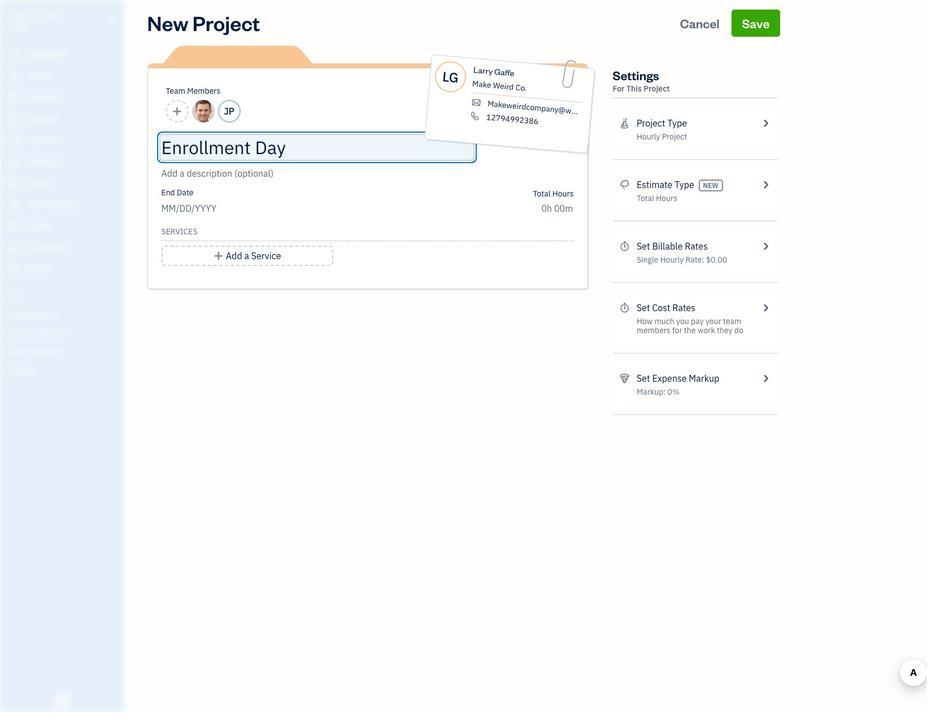 Task type: vqa. For each thing, say whether or not it's contained in the screenshot.
the "search" image
no



Task type: describe. For each thing, give the bounding box(es) containing it.
rates for set cost rates
[[673, 302, 696, 314]]

estimates image
[[620, 178, 630, 192]]

main element
[[0, 0, 153, 713]]

date
[[177, 188, 194, 198]]

timetracking image for set billable rates
[[620, 240, 630, 253]]

markup: 0%
[[637, 387, 680, 397]]

set for set expense markup
[[637, 373, 650, 384]]

turtle
[[9, 10, 41, 21]]

add team member image
[[172, 105, 182, 118]]

0 horizontal spatial total hours
[[533, 189, 574, 199]]

larry
[[473, 64, 493, 77]]

estimate
[[637, 179, 673, 190]]

settings for this project
[[613, 67, 670, 94]]

end date
[[161, 188, 194, 198]]

envelope image
[[470, 98, 482, 108]]

chevronright image for set expense markup
[[761, 372, 771, 385]]

timer image
[[7, 199, 21, 211]]

rate
[[686, 255, 702, 265]]

0 horizontal spatial hours
[[553, 189, 574, 199]]

members
[[187, 86, 221, 96]]

team
[[723, 316, 742, 327]]

project image
[[7, 178, 21, 189]]

single
[[637, 255, 659, 265]]

Project Description text field
[[161, 167, 472, 180]]

End date in  format text field
[[161, 203, 299, 214]]

1 horizontal spatial total
[[637, 193, 654, 203]]

apps image
[[8, 293, 121, 302]]

12794992386
[[486, 112, 539, 127]]

new
[[703, 181, 719, 190]]

chart image
[[7, 242, 21, 254]]

members
[[637, 326, 671, 336]]

co.
[[515, 82, 527, 93]]

project type
[[637, 118, 687, 129]]

set billable rates
[[637, 241, 708, 252]]

save
[[742, 15, 770, 31]]

type for project type
[[668, 118, 687, 129]]

makeweirdcompany@weird.co
[[487, 98, 596, 118]]

expense image
[[7, 157, 21, 168]]

estimate type
[[637, 179, 694, 190]]

chevronright image for estimate type
[[761, 178, 771, 192]]

add
[[226, 250, 242, 262]]

save button
[[732, 10, 780, 37]]

settings image
[[8, 365, 121, 374]]

cancel
[[680, 15, 720, 31]]

new
[[147, 10, 189, 36]]

make
[[472, 78, 492, 90]]

team
[[166, 86, 185, 96]]

:
[[702, 255, 704, 265]]

pay
[[691, 316, 704, 327]]

lg
[[442, 67, 459, 86]]

how much you pay your team members for the work they do
[[637, 316, 744, 336]]

plus image
[[213, 249, 224, 263]]

service
[[251, 250, 281, 262]]

bank connections image
[[8, 347, 121, 356]]

chevronright image for set cost rates
[[761, 301, 771, 315]]

1 horizontal spatial hours
[[656, 193, 678, 203]]

they
[[717, 326, 733, 336]]

cost
[[652, 302, 671, 314]]

turtle inc owner
[[9, 10, 59, 31]]

end
[[161, 188, 175, 198]]

for
[[613, 84, 625, 94]]

projects image
[[620, 116, 630, 130]]

do
[[735, 326, 744, 336]]

your
[[706, 316, 722, 327]]



Task type: locate. For each thing, give the bounding box(es) containing it.
for
[[673, 326, 682, 336]]

single hourly rate : $0.00
[[637, 255, 727, 265]]

project inside settings for this project
[[644, 84, 670, 94]]

0 vertical spatial chevronright image
[[761, 116, 771, 130]]

set expense markup
[[637, 373, 720, 384]]

chevronright image
[[761, 178, 771, 192], [761, 301, 771, 315]]

0 vertical spatial set
[[637, 241, 650, 252]]

total down estimate
[[637, 193, 654, 203]]

freshbooks image
[[53, 695, 71, 708]]

the
[[684, 326, 696, 336]]

1 chevronright image from the top
[[761, 116, 771, 130]]

1 horizontal spatial total hours
[[637, 193, 678, 203]]

1 vertical spatial chevronright image
[[761, 301, 771, 315]]

hours up hourly budget "text box"
[[553, 189, 574, 199]]

owner
[[9, 23, 30, 31]]

Hourly Budget text field
[[542, 203, 574, 214]]

payment image
[[7, 135, 21, 146]]

much
[[655, 316, 675, 327]]

$0.00
[[706, 255, 727, 265]]

set up single
[[637, 241, 650, 252]]

estimate image
[[7, 92, 21, 103]]

billable
[[652, 241, 683, 252]]

0%
[[668, 387, 680, 397]]

2 timetracking image from the top
[[620, 301, 630, 315]]

1 vertical spatial set
[[637, 302, 650, 314]]

you
[[676, 316, 689, 327]]

work
[[698, 326, 715, 336]]

this
[[627, 84, 642, 94]]

type up hourly project
[[668, 118, 687, 129]]

type
[[668, 118, 687, 129], [675, 179, 694, 190]]

1 vertical spatial hourly
[[660, 255, 684, 265]]

client image
[[7, 71, 21, 82]]

new project
[[147, 10, 260, 36]]

1 vertical spatial chevronright image
[[761, 240, 771, 253]]

0 vertical spatial timetracking image
[[620, 240, 630, 253]]

timetracking image
[[620, 240, 630, 253], [620, 301, 630, 315]]

1 vertical spatial type
[[675, 179, 694, 190]]

inc
[[44, 10, 59, 21]]

services
[[161, 227, 198, 237]]

timetracking image for set cost rates
[[620, 301, 630, 315]]

0 vertical spatial chevronright image
[[761, 178, 771, 192]]

a
[[244, 250, 249, 262]]

2 vertical spatial set
[[637, 373, 650, 384]]

1 vertical spatial rates
[[673, 302, 696, 314]]

rates up rate
[[685, 241, 708, 252]]

jp
[[224, 106, 234, 117]]

project
[[193, 10, 260, 36], [644, 84, 670, 94], [637, 118, 666, 129], [662, 132, 687, 142]]

total hours down estimate
[[637, 193, 678, 203]]

team members
[[166, 86, 221, 96]]

2 set from the top
[[637, 302, 650, 314]]

type left new
[[675, 179, 694, 190]]

2 vertical spatial chevronright image
[[761, 372, 771, 385]]

larry gaffe make weird co.
[[472, 64, 527, 93]]

set for set billable rates
[[637, 241, 650, 252]]

rates
[[685, 241, 708, 252], [673, 302, 696, 314]]

hourly project
[[637, 132, 687, 142]]

1 chevronright image from the top
[[761, 178, 771, 192]]

rates up 'you'
[[673, 302, 696, 314]]

chevronright image for project type
[[761, 116, 771, 130]]

money image
[[7, 221, 21, 232]]

set cost rates
[[637, 302, 696, 314]]

hourly down set billable rates
[[660, 255, 684, 265]]

total hours
[[533, 189, 574, 199], [637, 193, 678, 203]]

0 vertical spatial hourly
[[637, 132, 660, 142]]

1 vertical spatial timetracking image
[[620, 301, 630, 315]]

hourly
[[637, 132, 660, 142], [660, 255, 684, 265]]

weird
[[493, 80, 514, 92]]

0 vertical spatial rates
[[685, 241, 708, 252]]

set up how
[[637, 302, 650, 314]]

0 horizontal spatial total
[[533, 189, 551, 199]]

hourly down project type
[[637, 132, 660, 142]]

timetracking image left cost
[[620, 301, 630, 315]]

0 vertical spatial type
[[668, 118, 687, 129]]

Project Name text field
[[161, 136, 472, 159]]

2 chevronright image from the top
[[761, 240, 771, 253]]

how
[[637, 316, 653, 327]]

gaffe
[[494, 66, 515, 79]]

2 chevronright image from the top
[[761, 301, 771, 315]]

markup
[[689, 373, 720, 384]]

markup:
[[637, 387, 666, 397]]

expenses image
[[620, 372, 630, 385]]

phone image
[[469, 111, 481, 121]]

chevronright image for set billable rates
[[761, 240, 771, 253]]

timetracking image left billable
[[620, 240, 630, 253]]

team members image
[[8, 311, 121, 320]]

dashboard image
[[7, 49, 21, 60]]

set
[[637, 241, 650, 252], [637, 302, 650, 314], [637, 373, 650, 384]]

add a service button
[[161, 246, 333, 266]]

expense
[[652, 373, 687, 384]]

items and services image
[[8, 329, 121, 338]]

settings
[[613, 67, 659, 83]]

1 set from the top
[[637, 241, 650, 252]]

total up hourly budget "text box"
[[533, 189, 551, 199]]

cancel button
[[670, 10, 730, 37]]

add a service
[[226, 250, 281, 262]]

report image
[[7, 264, 21, 275]]

type for estimate type
[[675, 179, 694, 190]]

hours down estimate type
[[656, 193, 678, 203]]

3 chevronright image from the top
[[761, 372, 771, 385]]

set up markup:
[[637, 373, 650, 384]]

total hours up hourly budget "text box"
[[533, 189, 574, 199]]

total
[[533, 189, 551, 199], [637, 193, 654, 203]]

1 timetracking image from the top
[[620, 240, 630, 253]]

invoice image
[[7, 114, 21, 125]]

chevronright image
[[761, 116, 771, 130], [761, 240, 771, 253], [761, 372, 771, 385]]

3 set from the top
[[637, 373, 650, 384]]

set for set cost rates
[[637, 302, 650, 314]]

hours
[[553, 189, 574, 199], [656, 193, 678, 203]]

rates for set billable rates
[[685, 241, 708, 252]]



